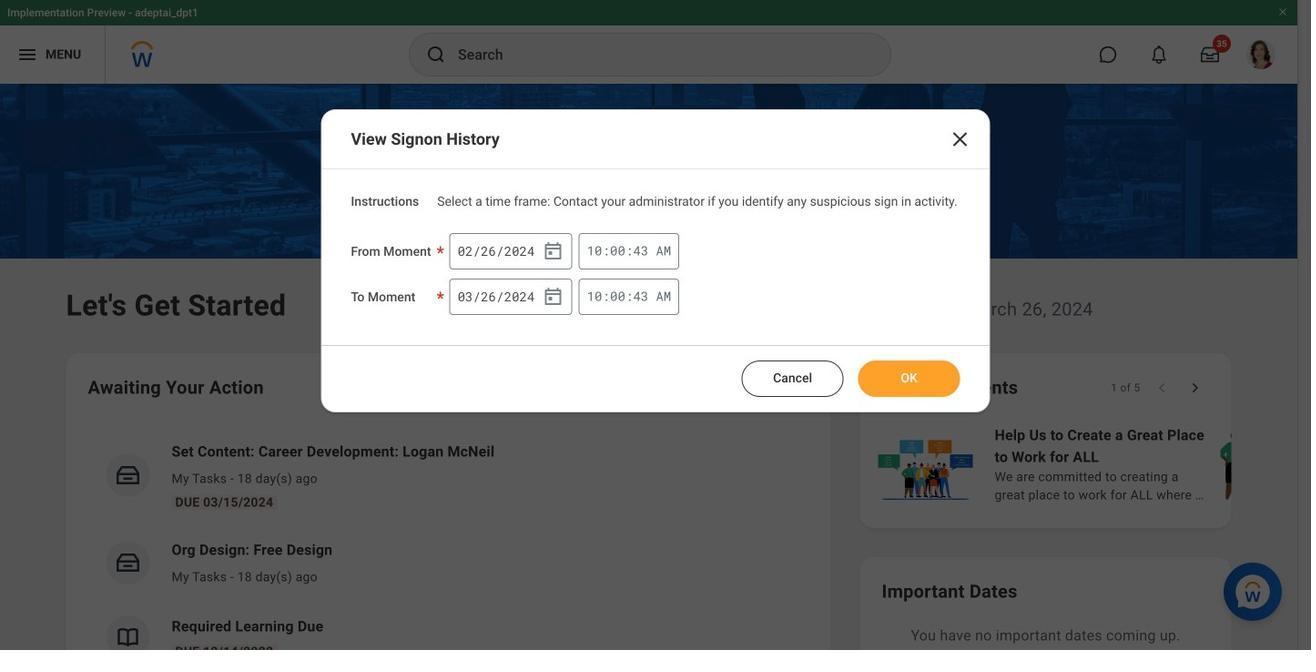 Task type: describe. For each thing, give the bounding box(es) containing it.
chevron left small image
[[1153, 379, 1171, 397]]

group for 1st calendar image from the top's 'hour' spin button
[[449, 233, 572, 269]]

1 horizontal spatial list
[[875, 422, 1311, 506]]

minute spin button for 1st calendar image from the top's 'hour' spin button
[[610, 243, 625, 259]]

group for 'hour' spin button associated with first calendar image from the bottom
[[449, 278, 572, 315]]

book open image
[[114, 624, 142, 650]]

0 horizontal spatial list
[[88, 426, 809, 650]]

profile logan mcneil element
[[1236, 35, 1287, 75]]

second spin button for first calendar image from the bottom
[[633, 288, 649, 304]]

minute spin button for 'hour' spin button associated with first calendar image from the bottom
[[610, 288, 625, 304]]

chevron right small image
[[1186, 379, 1204, 397]]

inbox large image
[[1201, 46, 1219, 64]]

2 inbox image from the top
[[114, 549, 142, 576]]

before or after midday spin button for second spin button related to 1st calendar image from the top
[[656, 242, 671, 259]]

1 calendar image from the top
[[542, 240, 564, 262]]

before or after midday spin button for first calendar image from the bottom second spin button
[[656, 288, 671, 304]]



Task type: vqa. For each thing, say whether or not it's contained in the screenshot.
2nd the "minute" spin button from the bottom of the page
yes



Task type: locate. For each thing, give the bounding box(es) containing it.
before or after midday spin button
[[656, 242, 671, 259], [656, 288, 671, 304]]

1 vertical spatial minute spin button
[[610, 288, 625, 304]]

0 vertical spatial calendar image
[[542, 240, 564, 262]]

main content
[[0, 84, 1311, 650]]

2 calendar image from the top
[[542, 286, 564, 308]]

0 vertical spatial second spin button
[[633, 243, 649, 259]]

1 vertical spatial before or after midday spin button
[[656, 288, 671, 304]]

1 vertical spatial inbox image
[[114, 549, 142, 576]]

1 vertical spatial group
[[449, 278, 572, 315]]

2 second spin button from the top
[[633, 288, 649, 304]]

0 vertical spatial inbox image
[[114, 462, 142, 489]]

1 inbox image from the top
[[114, 462, 142, 489]]

2 hour spin button from the top
[[587, 288, 602, 304]]

1 vertical spatial calendar image
[[542, 286, 564, 308]]

inbox image
[[114, 462, 142, 489], [114, 549, 142, 576]]

banner
[[0, 0, 1297, 84]]

1 vertical spatial hour spin button
[[587, 288, 602, 304]]

x image
[[949, 128, 971, 150]]

search image
[[425, 44, 447, 66]]

0 vertical spatial before or after midday spin button
[[656, 242, 671, 259]]

2 minute spin button from the top
[[610, 288, 625, 304]]

2 before or after midday spin button from the top
[[656, 288, 671, 304]]

hour spin button
[[587, 243, 602, 259], [587, 288, 602, 304]]

notifications large image
[[1150, 46, 1168, 64]]

1 vertical spatial second spin button
[[633, 288, 649, 304]]

1 group from the top
[[449, 233, 572, 269]]

second spin button
[[633, 243, 649, 259], [633, 288, 649, 304]]

0 vertical spatial group
[[449, 233, 572, 269]]

1 before or after midday spin button from the top
[[656, 242, 671, 259]]

0 vertical spatial minute spin button
[[610, 243, 625, 259]]

second spin button for 1st calendar image from the top
[[633, 243, 649, 259]]

close environment banner image
[[1277, 6, 1288, 17]]

group
[[449, 233, 572, 269], [449, 278, 572, 315]]

hour spin button for 1st calendar image from the top
[[587, 243, 602, 259]]

0 vertical spatial hour spin button
[[587, 243, 602, 259]]

hour spin button for first calendar image from the bottom
[[587, 288, 602, 304]]

1 hour spin button from the top
[[587, 243, 602, 259]]

1 minute spin button from the top
[[610, 243, 625, 259]]

list
[[875, 422, 1311, 506], [88, 426, 809, 650]]

status
[[1111, 381, 1140, 395]]

2 group from the top
[[449, 278, 572, 315]]

calendar image
[[542, 240, 564, 262], [542, 286, 564, 308]]

1 second spin button from the top
[[633, 243, 649, 259]]

minute spin button
[[610, 243, 625, 259], [610, 288, 625, 304]]

dialog
[[321, 109, 990, 412]]



